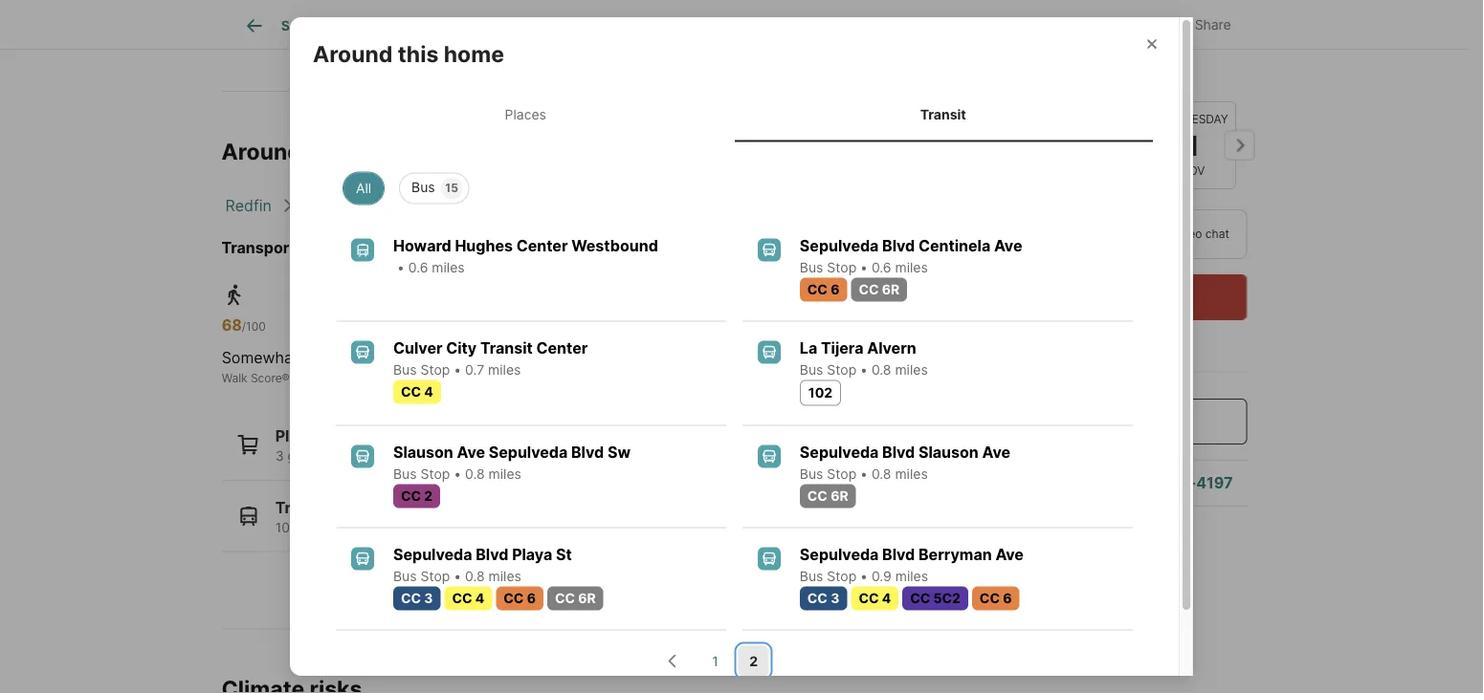 Task type: locate. For each thing, give the bounding box(es) containing it.
miles down alvern
[[895, 362, 928, 379]]

transit 102, 108, 110, cc 2, cc 3, cc 4, cc 5c2, cc 6, cc 6r
[[275, 499, 616, 536]]

places inside tab
[[505, 106, 546, 123]]

/100 inside 68 /100
[[242, 321, 266, 334]]

0 vertical spatial center
[[517, 237, 568, 256]]

• inside sepulveda blvd berryman ave bus stop • 0.9 miles
[[861, 569, 868, 585]]

next image
[[1225, 130, 1255, 161]]

bus image for la tijera alvern
[[758, 341, 781, 364]]

stop inside sepulveda blvd centinela ave bus stop • 0.6 miles
[[827, 260, 857, 276]]

stop left 0.9 at right
[[827, 569, 857, 585]]

0 vertical spatial home
[[444, 40, 504, 67]]

tour
[[988, 227, 1014, 241], [1126, 227, 1151, 241]]

bus down culver
[[393, 362, 417, 379]]

tour inside option
[[988, 227, 1014, 241]]

miles inside sepulveda blvd playa st bus stop • 0.8 miles
[[489, 569, 521, 585]]

score
[[251, 372, 282, 386], [448, 372, 479, 386]]

cc 6
[[808, 282, 840, 298], [504, 591, 536, 607], [980, 591, 1012, 607]]

1 left park
[[454, 449, 460, 465]]

blvd left centinela at the right
[[883, 237, 915, 256]]

stop down "102"
[[827, 467, 857, 483]]

ave inside the sepulveda blvd slauson ave bus stop • 0.8 miles cc 6r
[[982, 444, 1011, 462]]

0 vertical spatial places
[[505, 106, 546, 123]]

slauson inside the sepulveda blvd slauson ave bus stop • 0.8 miles cc 6r
[[919, 444, 979, 462]]

miles down park
[[489, 467, 521, 483]]

4 inside culver city transit center bus stop • 0.7 miles cc 4
[[424, 384, 433, 401]]

0.8 inside sepulveda blvd playa st bus stop • 0.8 miles
[[465, 569, 485, 585]]

0 vertical spatial bus image
[[758, 341, 781, 364]]

® inside some transit transit score ®
[[479, 372, 486, 386]]

2 ® from the left
[[479, 372, 486, 386]]

bus down 2, at the bottom of page
[[393, 569, 417, 585]]

1 ® from the left
[[282, 372, 290, 386]]

1 up nov
[[1186, 128, 1199, 162]]

1 horizontal spatial 2
[[750, 654, 758, 670]]

0 horizontal spatial cc 4
[[452, 591, 485, 607]]

1 horizontal spatial cc 4
[[859, 591, 891, 607]]

1 horizontal spatial somewhat
[[540, 349, 616, 368]]

1 horizontal spatial 0.6
[[872, 260, 892, 276]]

stop up tijera
[[827, 260, 857, 276]]

blvd inside sepulveda blvd berryman ave bus stop • 0.9 miles
[[883, 546, 915, 565]]

4 down 0.9 at right
[[882, 591, 891, 607]]

1 vertical spatial tab list
[[313, 87, 1156, 142]]

center down county
[[517, 237, 568, 256]]

tour for tour via video chat
[[1126, 227, 1151, 241]]

somewhat
[[222, 349, 299, 368], [540, 349, 616, 368]]

31
[[1082, 128, 1114, 162]]

/100 for 40
[[560, 321, 584, 334]]

1 slauson from the left
[[393, 444, 453, 462]]

transit inside some transit transit score ®
[[407, 372, 444, 386]]

somewhat for somewhat walkable walk score ®
[[222, 349, 299, 368]]

center down the 40 /100 on the top left of the page
[[536, 339, 588, 358]]

home up all
[[352, 138, 413, 165]]

/100 inside the 40 /100
[[560, 321, 584, 334]]

cc 6 up la
[[808, 282, 840, 298]]

ave inside sepulveda blvd berryman ave bus stop • 0.9 miles
[[996, 546, 1024, 565]]

ave for sepulveda blvd slauson ave
[[982, 444, 1011, 462]]

history
[[682, 17, 726, 34]]

list box inside "around this home" dialog
[[328, 165, 1141, 204]]

transportation
[[222, 239, 334, 257]]

cc 4
[[452, 591, 485, 607], [859, 591, 891, 607]]

around this home
[[313, 40, 504, 67], [222, 138, 413, 165]]

nov
[[1180, 164, 1205, 178]]

bus up los
[[412, 180, 435, 196]]

transit up the 102, on the left
[[275, 499, 328, 518]]

blvd for sepulveda blvd centinela ave
[[883, 237, 915, 256]]

0.6
[[408, 260, 428, 276], [872, 260, 892, 276]]

blvd up 0.9 at right
[[883, 546, 915, 565]]

cc 6 down playa
[[504, 591, 536, 607]]

1 horizontal spatial cc 6
[[808, 282, 840, 298]]

0 vertical spatial around this home
[[313, 40, 504, 67]]

cc 4 down 0.9 at right
[[859, 591, 891, 607]]

/100
[[242, 321, 266, 334], [428, 321, 452, 334], [560, 321, 584, 334]]

cc 6 right 5c2
[[980, 591, 1012, 607]]

slauson ave sepulveda blvd sw bus stop • 0.8 miles cc 2
[[393, 444, 631, 505]]

0.6 up alvern
[[872, 260, 892, 276]]

1 horizontal spatial score
[[448, 372, 479, 386]]

transit inside tab
[[920, 106, 966, 123]]

2 somewhat from the left
[[540, 349, 616, 368]]

2 vertical spatial 1
[[712, 654, 719, 670]]

cc 3 for sepulveda blvd berryman ave
[[808, 591, 840, 607]]

around this home up california link
[[222, 138, 413, 165]]

1 inside places 3 groceries, 32 restaurants, 1 park
[[454, 449, 460, 465]]

score for some
[[448, 372, 479, 386]]

miles right 0.7
[[488, 362, 521, 379]]

cc 3 down 3, on the left of page
[[401, 591, 433, 607]]

tour left via
[[1126, 227, 1151, 241]]

this
[[398, 40, 439, 67], [306, 138, 347, 165]]

ave inside slauson ave sepulveda blvd sw bus stop • 0.8 miles cc 2
[[457, 444, 485, 462]]

6 right 5c2
[[1003, 591, 1012, 607]]

property details tab
[[451, 3, 594, 49]]

2 button
[[738, 647, 769, 677]]

hughes
[[455, 237, 513, 256]]

favorite button
[[932, 4, 1041, 44]]

bus inside the sepulveda blvd slauson ave bus stop • 0.8 miles cc 6r
[[800, 467, 823, 483]]

blvd inside sepulveda blvd playa st bus stop • 0.8 miles
[[476, 546, 509, 565]]

0 horizontal spatial ®
[[282, 372, 290, 386]]

#205
[[526, 239, 566, 257]]

0 horizontal spatial tour
[[988, 227, 1014, 241]]

blvd for sepulveda blvd slauson ave
[[883, 444, 915, 462]]

1 horizontal spatial cc 3
[[808, 591, 840, 607]]

1
[[1186, 128, 1199, 162], [454, 449, 460, 465], [712, 654, 719, 670]]

transit up previous icon
[[920, 106, 966, 123]]

1 horizontal spatial /100
[[428, 321, 452, 334]]

bus inside list box
[[412, 180, 435, 196]]

miles right 0.9 at right
[[896, 569, 928, 585]]

68 /100
[[222, 317, 266, 335]]

score for somewhat
[[251, 372, 282, 386]]

blvd inside sepulveda blvd centinela ave bus stop • 0.6 miles
[[883, 237, 915, 256]]

stop inside la tijera alvern bus stop • 0.8 miles 102
[[827, 362, 857, 379]]

® inside somewhat walkable walk score ®
[[282, 372, 290, 386]]

1 horizontal spatial 6
[[831, 282, 840, 298]]

stop for sepulveda blvd slauson ave
[[827, 467, 857, 483]]

3 /100 from the left
[[560, 321, 584, 334]]

•
[[397, 260, 405, 276], [861, 260, 868, 276], [454, 362, 461, 379], [861, 362, 868, 379], [454, 467, 461, 483], [861, 467, 868, 483], [454, 569, 461, 585], [861, 569, 868, 585]]

miles down centinela at the right
[[895, 260, 928, 276]]

6 up tijera
[[831, 282, 840, 298]]

stop inside the sepulveda blvd slauson ave bus stop • 0.8 miles cc 6r
[[827, 467, 857, 483]]

schools
[[768, 17, 821, 34]]

bus image for sepulveda blvd centinela ave
[[758, 239, 781, 262]]

3 down sepulveda blvd playa st bus stop • 0.8 miles
[[424, 591, 433, 607]]

1 score from the left
[[251, 372, 282, 386]]

1 horizontal spatial this
[[398, 40, 439, 67]]

1 inside 1 button
[[712, 654, 719, 670]]

0 vertical spatial list box
[[328, 165, 1141, 204]]

• inside sepulveda blvd centinela ave bus stop • 0.6 miles
[[861, 260, 868, 276]]

2 tour from the left
[[1126, 227, 1151, 241]]

stop for sepulveda blvd berryman ave
[[827, 569, 857, 585]]

0 horizontal spatial cc 3
[[401, 591, 433, 607]]

3
[[275, 449, 284, 465], [424, 591, 433, 607], [831, 591, 840, 607]]

bus down la
[[800, 362, 823, 379]]

6
[[831, 282, 840, 298], [527, 591, 536, 607], [1003, 591, 1012, 607]]

30 button
[[959, 101, 1047, 190]]

miles down playa
[[489, 569, 521, 585]]

bus inside sepulveda blvd playa st bus stop • 0.8 miles
[[393, 569, 417, 585]]

bus image for slauson ave sepulveda blvd sw
[[351, 446, 374, 469]]

center inside howard hughes center westbound • 0.6 miles
[[517, 237, 568, 256]]

stop inside sepulveda blvd playa st bus stop • 0.8 miles
[[421, 569, 450, 585]]

sepulveda blvd slauson ave bus stop • 0.8 miles cc 6r
[[800, 444, 1011, 505]]

5c2
[[934, 591, 961, 607]]

score right walk on the left bottom
[[251, 372, 282, 386]]

share button
[[1152, 4, 1248, 44]]

miles inside sepulveda blvd centinela ave bus stop • 0.6 miles
[[895, 260, 928, 276]]

1 cc 4 from the left
[[452, 591, 485, 607]]

1 horizontal spatial ®
[[479, 372, 486, 386]]

/100 inside 48 /100
[[428, 321, 452, 334]]

0 horizontal spatial 2
[[424, 489, 433, 505]]

miles inside culver city transit center bus stop • 0.7 miles cc 4
[[488, 362, 521, 379]]

sepulveda inside the sepulveda blvd slauson ave bus stop • 0.8 miles cc 6r
[[800, 444, 879, 462]]

(503) 396-4197
[[1113, 474, 1233, 493]]

around up "redfin" on the left top of the page
[[222, 138, 301, 165]]

0 horizontal spatial slauson
[[393, 444, 453, 462]]

tour left in
[[988, 227, 1014, 241]]

2 horizontal spatial 1
[[1186, 128, 1199, 162]]

2 /100 from the left
[[428, 321, 452, 334]]

cc 6r down sepulveda blvd centinela ave bus stop • 0.6 miles
[[859, 282, 900, 298]]

1 horizontal spatial around
[[313, 40, 393, 67]]

/100 for 68
[[242, 321, 266, 334]]

1 vertical spatial 1
[[454, 449, 460, 465]]

None button
[[1149, 101, 1236, 190]]

• inside la tijera alvern bus stop • 0.8 miles 102
[[861, 362, 868, 379]]

sale & tax history
[[615, 17, 726, 34]]

2 horizontal spatial 3
[[831, 591, 840, 607]]

2 0.6 from the left
[[872, 260, 892, 276]]

park
[[464, 449, 492, 465]]

bus up la
[[800, 260, 823, 276]]

48 /100
[[407, 317, 452, 335]]

score down transit
[[448, 372, 479, 386]]

1 horizontal spatial places
[[505, 106, 546, 123]]

0.6 down howard
[[408, 260, 428, 276]]

4 down some
[[424, 384, 433, 401]]

1 horizontal spatial slauson
[[919, 444, 979, 462]]

stop down culver
[[421, 362, 450, 379]]

6 down playa
[[527, 591, 536, 607]]

cc 3 down sepulveda blvd berryman ave bus stop • 0.9 miles
[[808, 591, 840, 607]]

home down property
[[444, 40, 504, 67]]

0 horizontal spatial 4
[[424, 384, 433, 401]]

4
[[424, 384, 433, 401], [476, 591, 485, 607], [882, 591, 891, 607]]

x-out button
[[1049, 4, 1144, 44]]

1 horizontal spatial 4
[[476, 591, 485, 607]]

blvd down 4,
[[476, 546, 509, 565]]

score inside somewhat walkable walk score ®
[[251, 372, 282, 386]]

tab list containing search
[[222, 0, 857, 49]]

bus image
[[758, 239, 781, 262], [351, 341, 374, 364], [351, 446, 374, 469], [351, 548, 374, 571], [758, 548, 781, 571]]

6r
[[882, 282, 900, 298], [831, 489, 849, 505], [599, 520, 616, 536], [578, 591, 596, 607]]

bus inside sepulveda blvd centinela ave bus stop • 0.6 miles
[[800, 260, 823, 276]]

2 horizontal spatial /100
[[560, 321, 584, 334]]

2 cc 3 from the left
[[808, 591, 840, 607]]

0 horizontal spatial /100
[[242, 321, 266, 334]]

sepulveda inside sepulveda blvd centinela ave bus stop • 0.6 miles
[[800, 237, 879, 256]]

4 down sepulveda blvd playa st bus stop • 0.8 miles
[[476, 591, 485, 607]]

• inside slauson ave sepulveda blvd sw bus stop • 0.8 miles cc 2
[[454, 467, 461, 483]]

1 cc 3 from the left
[[401, 591, 433, 607]]

0 vertical spatial 2
[[424, 489, 433, 505]]

blvd inside the sepulveda blvd slauson ave bus stop • 0.8 miles cc 6r
[[883, 444, 915, 462]]

stop for sepulveda blvd playa st
[[421, 569, 450, 585]]

bus image for culver city transit center
[[351, 341, 374, 364]]

cc 6r down 'st'
[[555, 591, 596, 607]]

score inside some transit transit score ®
[[448, 372, 479, 386]]

6199
[[375, 239, 412, 257]]

2 right 1 button
[[750, 654, 758, 670]]

• inside the sepulveda blvd slauson ave bus stop • 0.8 miles cc 6r
[[861, 467, 868, 483]]

4 for sepulveda blvd berryman ave
[[882, 591, 891, 607]]

miles down 'canterbury'
[[432, 260, 465, 276]]

ave
[[994, 237, 1023, 256], [457, 444, 485, 462], [982, 444, 1011, 462], [996, 546, 1024, 565]]

0 horizontal spatial 1
[[454, 449, 460, 465]]

1 horizontal spatial tour
[[1126, 227, 1151, 241]]

0 horizontal spatial places
[[275, 428, 325, 446]]

1 vertical spatial around this home
[[222, 138, 413, 165]]

miles up sepulveda blvd berryman ave bus stop • 0.9 miles
[[895, 467, 928, 483]]

2 horizontal spatial 6
[[1003, 591, 1012, 607]]

1 /100 from the left
[[242, 321, 266, 334]]

2 horizontal spatial 4
[[882, 591, 891, 607]]

stop down tijera
[[827, 362, 857, 379]]

places up groceries, at the bottom
[[275, 428, 325, 446]]

® right walk on the left bottom
[[282, 372, 290, 386]]

this down overview
[[398, 40, 439, 67]]

transit down some
[[407, 372, 444, 386]]

places down "property details" "tab"
[[505, 106, 546, 123]]

1 vertical spatial around
[[222, 138, 301, 165]]

bus inside la tijera alvern bus stop • 0.8 miles 102
[[800, 362, 823, 379]]

0 vertical spatial cc 6r
[[859, 282, 900, 298]]

somewhat down the 40 /100 on the top left of the page
[[540, 349, 616, 368]]

® for transit
[[479, 372, 486, 386]]

blvd left sw
[[571, 444, 604, 462]]

search link
[[243, 14, 327, 37]]

somewhat up walk on the left bottom
[[222, 349, 299, 368]]

tab list
[[222, 0, 857, 49], [313, 87, 1156, 142]]

3 left groceries, at the bottom
[[275, 449, 284, 465]]

somewhat bikeable
[[540, 349, 681, 368]]

cc 3
[[401, 591, 433, 607], [808, 591, 840, 607]]

1 somewhat from the left
[[222, 349, 299, 368]]

list box
[[328, 165, 1141, 204], [948, 210, 1248, 259]]

tax
[[659, 17, 678, 34]]

0 horizontal spatial cc 6r
[[555, 591, 596, 607]]

0 horizontal spatial score
[[251, 372, 282, 386]]

walk
[[222, 372, 247, 386]]

los
[[401, 197, 427, 215]]

0.8 inside the sepulveda blvd slauson ave bus stop • 0.8 miles cc 6r
[[872, 467, 892, 483]]

0 horizontal spatial 0.6
[[408, 260, 428, 276]]

search
[[281, 17, 327, 34]]

blvd down la tijera alvern bus stop • 0.8 miles 102
[[883, 444, 915, 462]]

® down transit
[[479, 372, 486, 386]]

2 cc 4 from the left
[[859, 591, 891, 607]]

1 vertical spatial bus image
[[758, 446, 781, 469]]

1 horizontal spatial home
[[444, 40, 504, 67]]

/100 up somewhat bikeable
[[560, 321, 584, 334]]

berryman
[[919, 546, 992, 565]]

places inside places 3 groceries, 32 restaurants, 1 park
[[275, 428, 325, 446]]

1 horizontal spatial 3
[[424, 591, 433, 607]]

playa
[[512, 546, 552, 565]]

bus image
[[758, 341, 781, 364], [758, 446, 781, 469]]

cc 4 down sepulveda blvd playa st bus stop • 0.8 miles
[[452, 591, 485, 607]]

tab list containing places
[[313, 87, 1156, 142]]

0 horizontal spatial this
[[306, 138, 347, 165]]

sepulveda inside sepulveda blvd playa st bus stop • 0.8 miles
[[393, 546, 472, 565]]

0 vertical spatial around
[[313, 40, 393, 67]]

ave inside sepulveda blvd centinela ave bus stop • 0.6 miles
[[994, 237, 1023, 256]]

0 horizontal spatial somewhat
[[222, 349, 299, 368]]

• inside culver city transit center bus stop • 0.7 miles cc 4
[[454, 362, 461, 379]]

tour in person
[[988, 227, 1069, 241]]

miles inside the sepulveda blvd slauson ave bus stop • 0.8 miles cc 6r
[[895, 467, 928, 483]]

1 vertical spatial center
[[536, 339, 588, 358]]

2 bus image from the top
[[758, 446, 781, 469]]

stop inside culver city transit center bus stop • 0.7 miles cc 4
[[421, 362, 450, 379]]

bus inside sepulveda blvd berryman ave bus stop • 0.9 miles
[[800, 569, 823, 585]]

places for places
[[505, 106, 546, 123]]

ave for sepulveda blvd centinela ave
[[994, 237, 1023, 256]]

around down overview
[[313, 40, 393, 67]]

transit up 0.7
[[480, 339, 533, 358]]

overview
[[370, 17, 429, 34]]

1 horizontal spatial cc 6r
[[859, 282, 900, 298]]

cc 6r
[[859, 282, 900, 298], [555, 591, 596, 607]]

cc 4 for playa
[[452, 591, 485, 607]]

/100 up walk on the left bottom
[[242, 321, 266, 334]]

• inside sepulveda blvd playa st bus stop • 0.8 miles
[[454, 569, 461, 585]]

1 0.6 from the left
[[408, 260, 428, 276]]

1 vertical spatial home
[[352, 138, 413, 165]]

3 for sepulveda blvd berryman ave
[[831, 591, 840, 607]]

x-out
[[1092, 17, 1128, 33]]

bus down "102"
[[800, 467, 823, 483]]

start an offer button
[[948, 399, 1248, 445]]

transit
[[920, 106, 966, 123], [480, 339, 533, 358], [407, 372, 444, 386], [275, 499, 328, 518]]

1 left 2 button
[[712, 654, 719, 670]]

3 down sepulveda blvd berryman ave bus stop • 0.9 miles
[[831, 591, 840, 607]]

redfin link
[[225, 197, 272, 215]]

around this home down overview
[[313, 40, 504, 67]]

1 vertical spatial this
[[306, 138, 347, 165]]

0 vertical spatial 1
[[1186, 128, 1199, 162]]

1 tour from the left
[[988, 227, 1014, 241]]

ave for sepulveda blvd berryman ave
[[996, 546, 1024, 565]]

cc inside culver city transit center bus stop • 0.7 miles cc 4
[[401, 384, 421, 401]]

sepulveda inside sepulveda blvd berryman ave bus stop • 0.9 miles
[[800, 546, 879, 565]]

bus left 0.9 at right
[[800, 569, 823, 585]]

0 horizontal spatial 3
[[275, 449, 284, 465]]

video
[[1173, 227, 1203, 241]]

5c2,
[[504, 520, 533, 536]]

2 slauson from the left
[[919, 444, 979, 462]]

stop down 3, on the left of page
[[421, 569, 450, 585]]

list box containing bus
[[328, 165, 1141, 204]]

somewhat inside somewhat walkable walk score ®
[[222, 349, 299, 368]]

1 bus image from the top
[[758, 341, 781, 364]]

0 vertical spatial tab list
[[222, 0, 857, 49]]

2 score from the left
[[448, 372, 479, 386]]

1 vertical spatial list box
[[948, 210, 1248, 259]]

culver
[[393, 339, 443, 358]]

st
[[556, 546, 572, 565]]

2 up 3, on the left of page
[[424, 489, 433, 505]]

bus down restaurants,
[[393, 467, 417, 483]]

around
[[313, 40, 393, 67], [222, 138, 301, 165]]

stop down restaurants,
[[421, 467, 450, 483]]

1 vertical spatial 2
[[750, 654, 758, 670]]

/100 up culver
[[428, 321, 452, 334]]

start
[[1049, 413, 1086, 431]]

1 horizontal spatial 1
[[712, 654, 719, 670]]

this up the 'california'
[[306, 138, 347, 165]]

stop inside sepulveda blvd berryman ave bus stop • 0.9 miles
[[827, 569, 857, 585]]

1 vertical spatial places
[[275, 428, 325, 446]]

0 vertical spatial this
[[398, 40, 439, 67]]

walkable
[[303, 349, 367, 368]]



Task type: describe. For each thing, give the bounding box(es) containing it.
30
[[984, 128, 1022, 162]]

1 vertical spatial cc 6r
[[555, 591, 596, 607]]

&
[[646, 17, 655, 34]]

sepulveda inside slauson ave sepulveda blvd sw bus stop • 0.8 miles cc 2
[[489, 444, 568, 462]]

wednesday 1 nov
[[1157, 112, 1228, 178]]

tour in person option
[[948, 210, 1088, 259]]

15
[[445, 181, 458, 195]]

property details
[[472, 17, 573, 34]]

6,
[[560, 520, 572, 536]]

stop for culver city transit center
[[421, 362, 450, 379]]

la tijera alvern bus stop • 0.8 miles 102
[[800, 339, 928, 402]]

sepulveda blvd berryman ave bus stop • 0.9 miles
[[800, 546, 1024, 585]]

sepulveda for sepulveda blvd playa st
[[393, 546, 472, 565]]

schools tab
[[747, 3, 842, 49]]

bus image for sepulveda blvd playa st
[[351, 548, 374, 571]]

0.8 inside slauson ave sepulveda blvd sw bus stop • 0.8 miles cc 2
[[465, 467, 485, 483]]

cc inside slauson ave sepulveda blvd sw bus stop • 0.8 miles cc 2
[[401, 489, 421, 505]]

in
[[1016, 227, 1027, 241]]

blvd for sepulveda blvd berryman ave
[[883, 546, 915, 565]]

westbound
[[572, 237, 658, 256]]

bikeable
[[621, 349, 681, 368]]

transit inside culver city transit center bus stop • 0.7 miles cc 4
[[480, 339, 533, 358]]

3 inside places 3 groceries, 32 restaurants, 1 park
[[275, 449, 284, 465]]

out
[[1106, 17, 1128, 33]]

48
[[407, 317, 428, 335]]

cc 5c2
[[910, 591, 961, 607]]

bus image for sepulveda blvd berryman ave
[[758, 548, 781, 571]]

1 inside wednesday 1 nov
[[1186, 128, 1199, 162]]

sale & tax history tab
[[594, 3, 747, 49]]

® for walkable
[[282, 372, 290, 386]]

all
[[356, 181, 371, 197]]

0 horizontal spatial 6
[[527, 591, 536, 607]]

bus inside slauson ave sepulveda blvd sw bus stop • 0.8 miles cc 2
[[393, 467, 417, 483]]

102,
[[275, 520, 302, 536]]

around this home inside dialog
[[313, 40, 504, 67]]

angeles
[[431, 197, 489, 215]]

somewhat for somewhat bikeable
[[540, 349, 616, 368]]

list box containing tour in person
[[948, 210, 1248, 259]]

around this home element
[[313, 17, 527, 68]]

county
[[494, 197, 546, 215]]

0.8 inside la tijera alvern bus stop • 0.8 miles 102
[[872, 362, 892, 379]]

miles inside sepulveda blvd berryman ave bus stop • 0.9 miles
[[896, 569, 928, 585]]

property
[[472, 17, 527, 34]]

la
[[800, 339, 818, 358]]

396-
[[1159, 474, 1197, 493]]

transportation near 6199 canterbury dr #205
[[222, 239, 566, 257]]

sepulveda for sepulveda blvd centinela ave
[[800, 237, 879, 256]]

4197
[[1197, 474, 1233, 493]]

dr
[[505, 239, 523, 257]]

tab list inside "around this home" dialog
[[313, 87, 1156, 142]]

near
[[337, 239, 371, 257]]

none button containing 1
[[1149, 101, 1236, 190]]

68
[[222, 317, 242, 335]]

cc 3 for sepulveda blvd playa st
[[401, 591, 433, 607]]

share
[[1195, 17, 1231, 33]]

2 inside slauson ave sepulveda blvd sw bus stop • 0.8 miles cc 2
[[424, 489, 433, 505]]

transit
[[453, 349, 499, 368]]

6r inside transit 102, 108, 110, cc 2, cc 3, cc 4, cc 5c2, cc 6, cc 6r
[[599, 520, 616, 536]]

culver city transit center bus stop • 0.7 miles cc 4
[[393, 339, 588, 401]]

person
[[1029, 227, 1069, 241]]

stop inside slauson ave sepulveda blvd sw bus stop • 0.8 miles cc 2
[[421, 467, 450, 483]]

favorite
[[975, 17, 1025, 33]]

around inside the around this home element
[[313, 40, 393, 67]]

miles inside slauson ave sepulveda blvd sw bus stop • 0.8 miles cc 2
[[489, 467, 521, 483]]

x-
[[1092, 17, 1106, 33]]

los angeles county
[[401, 197, 546, 215]]

sepulveda for sepulveda blvd berryman ave
[[800, 546, 879, 565]]

this inside dialog
[[398, 40, 439, 67]]

chat
[[1206, 227, 1230, 241]]

0.6 inside sepulveda blvd centinela ave bus stop • 0.6 miles
[[872, 260, 892, 276]]

cc 4 for berryman
[[859, 591, 891, 607]]

details
[[531, 17, 573, 34]]

howard
[[393, 237, 451, 256]]

(503)
[[1113, 474, 1156, 493]]

0.9
[[872, 569, 892, 585]]

places for places 3 groceries, 32 restaurants, 1 park
[[275, 428, 325, 446]]

40 /100
[[540, 317, 584, 335]]

1 button
[[700, 647, 731, 677]]

blvd inside slauson ave sepulveda blvd sw bus stop • 0.8 miles cc 2
[[571, 444, 604, 462]]

2,
[[387, 520, 399, 536]]

0 horizontal spatial home
[[352, 138, 413, 165]]

• inside howard hughes center westbound • 0.6 miles
[[397, 260, 405, 276]]

bus inside culver city transit center bus stop • 0.7 miles cc 4
[[393, 362, 417, 379]]

centinela
[[919, 237, 991, 256]]

0 horizontal spatial around
[[222, 138, 301, 165]]

sw
[[608, 444, 631, 462]]

miles inside howard hughes center westbound • 0.6 miles
[[432, 260, 465, 276]]

somewhat walkable walk score ®
[[222, 349, 367, 386]]

stop for sepulveda blvd centinela ave
[[827, 260, 857, 276]]

32
[[354, 449, 371, 465]]

tijera
[[821, 339, 864, 358]]

sepulveda blvd playa st bus stop • 0.8 miles
[[393, 546, 572, 585]]

alvern
[[867, 339, 917, 358]]

sepulveda blvd centinela ave bus stop • 0.6 miles
[[800, 237, 1023, 276]]

places tab
[[317, 91, 735, 138]]

los angeles county link
[[401, 197, 546, 215]]

0.6 inside howard hughes center westbound • 0.6 miles
[[408, 260, 428, 276]]

groceries,
[[288, 449, 351, 465]]

sale
[[615, 17, 642, 34]]

miles inside la tijera alvern bus stop • 0.8 miles 102
[[895, 362, 928, 379]]

2 inside 2 button
[[750, 654, 758, 670]]

redfin
[[225, 197, 272, 215]]

home inside dialog
[[444, 40, 504, 67]]

california link
[[302, 197, 371, 215]]

start an offer
[[1049, 413, 1147, 431]]

offer
[[1111, 413, 1147, 431]]

wednesday
[[1157, 112, 1228, 126]]

6r inside the sepulveda blvd slauson ave bus stop • 0.8 miles cc 6r
[[831, 489, 849, 505]]

some
[[407, 349, 448, 368]]

2 horizontal spatial cc 6
[[980, 591, 1012, 607]]

transit tab
[[735, 91, 1152, 138]]

31 button
[[1054, 101, 1141, 190]]

around this home dialog
[[290, 17, 1194, 694]]

40
[[540, 317, 560, 335]]

center inside culver city transit center bus stop • 0.7 miles cc 4
[[536, 339, 588, 358]]

0 horizontal spatial cc 6
[[504, 591, 536, 607]]

restaurants,
[[375, 449, 450, 465]]

slauson inside slauson ave sepulveda blvd sw bus stop • 0.8 miles cc 2
[[393, 444, 453, 462]]

tour for tour in person
[[988, 227, 1014, 241]]

bus image for sepulveda blvd slauson ave
[[758, 446, 781, 469]]

howard hughes center westbound • 0.6 miles
[[393, 237, 658, 276]]

(503) 396-4197 link
[[1113, 474, 1233, 493]]

102
[[809, 385, 833, 402]]

cc inside the sepulveda blvd slauson ave bus stop • 0.8 miles cc 6r
[[808, 489, 828, 505]]

0.7
[[465, 362, 484, 379]]

108,
[[306, 520, 332, 536]]

via
[[1154, 227, 1170, 241]]

some transit transit score ®
[[407, 349, 499, 386]]

previous image
[[940, 130, 971, 161]]

transit inside transit 102, 108, 110, cc 2, cc 3, cc 4, cc 5c2, cc 6, cc 6r
[[275, 499, 328, 518]]

sepulveda for sepulveda blvd slauson ave
[[800, 444, 879, 462]]

blvd for sepulveda blvd playa st
[[476, 546, 509, 565]]

/100 for 48
[[428, 321, 452, 334]]

3,
[[426, 520, 438, 536]]

3 for sepulveda blvd playa st
[[424, 591, 433, 607]]

overview tab
[[348, 3, 451, 49]]

canterbury
[[416, 239, 502, 257]]

4 for sepulveda blvd playa st
[[476, 591, 485, 607]]

city
[[446, 339, 477, 358]]

an
[[1089, 413, 1107, 431]]

california
[[302, 197, 371, 215]]

tour via video chat
[[1126, 227, 1230, 241]]



Task type: vqa. For each thing, say whether or not it's contained in the screenshot.
0.6 in Sepulveda Blvd Centinela Ave Bus Stop • 0.6 miles
yes



